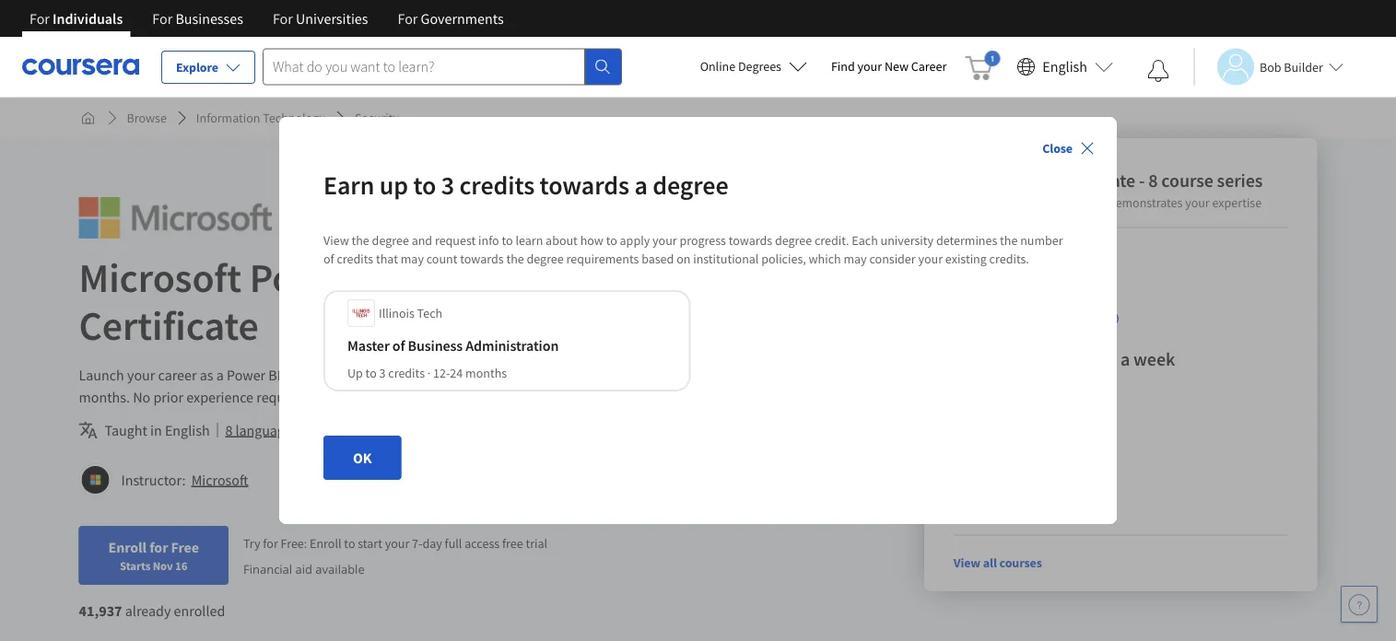 Task type: vqa. For each thing, say whether or not it's contained in the screenshot.
credits to the middle
yes



Task type: describe. For each thing, give the bounding box(es) containing it.
illinois
[[379, 305, 415, 322]]

credit.
[[815, 232, 849, 249]]

show notifications image
[[1147, 60, 1170, 82]]

content
[[409, 421, 457, 440]]

1 horizontal spatial may
[[460, 421, 486, 440]]

power inside launch your career as a power bi analyst. learn the in-demand business intelligence skills that will have you job-ready in less than 5 months. no prior experience required to get started.
[[227, 366, 266, 384]]

demand
[[412, 366, 464, 384]]

5 inside launch your career as a power bi analyst. learn the in-demand business intelligence skills that will have you job-ready in less than 5 months. no prior experience required to get started.
[[877, 366, 884, 384]]

enrolled
[[174, 602, 225, 620]]

all
[[983, 555, 997, 571]]

(785
[[1003, 248, 1026, 265]]

microsoft image for instructor:
[[82, 466, 109, 494]]

analyst.
[[284, 366, 332, 384]]

already
[[125, 602, 171, 620]]

8 languages available
[[225, 421, 355, 440]]

free
[[502, 535, 523, 552]]

close button
[[1035, 132, 1102, 165]]

0 horizontal spatial 3
[[379, 365, 386, 382]]

number
[[1020, 232, 1063, 249]]

administration
[[466, 336, 559, 355]]

new
[[885, 58, 909, 75]]

progress
[[680, 232, 726, 249]]

about
[[546, 232, 578, 249]]

day
[[422, 535, 442, 552]]

your right find at top
[[858, 58, 882, 75]]

to inside launch your career as a power bi analyst. learn the in-demand business intelligence skills that will have you job-ready in less than 5 months. no prior experience required to get started.
[[312, 388, 325, 406]]

data
[[411, 252, 491, 303]]

governments
[[421, 9, 504, 28]]

·
[[427, 365, 431, 382]]

months inside earn up to 3 credits towards a degree dialog
[[466, 365, 507, 382]]

for for enroll
[[149, 538, 168, 557]]

translated
[[531, 421, 594, 440]]

not
[[489, 421, 510, 440]]

microsoft inside microsoft power bi data analyst professional certificate
[[79, 252, 241, 303]]

tech
[[417, 305, 443, 322]]

for individuals
[[29, 9, 123, 28]]

home image
[[81, 111, 95, 125]]

degree left and
[[372, 232, 409, 249]]

the up credits.
[[1000, 232, 1018, 249]]

determines
[[936, 232, 998, 249]]

2 vertical spatial towards
[[460, 251, 504, 267]]

based
[[642, 251, 674, 267]]

browse link
[[119, 101, 174, 135]]

bob builder
[[1260, 59, 1323, 75]]

aid
[[295, 561, 312, 577]]

41,937 already enrolled
[[79, 602, 225, 620]]

trial
[[526, 535, 548, 552]]

that inside "professional certificate - 8 course series earn a career credential that demonstrates your expertise"
[[1084, 194, 1106, 211]]

skills
[[598, 366, 628, 384]]

professional certificate - 8 course series earn a career credential that demonstrates your expertise
[[954, 169, 1263, 211]]

24
[[450, 365, 463, 382]]

at
[[1031, 348, 1046, 371]]

find
[[831, 58, 855, 75]]

request
[[435, 232, 476, 249]]

for for universities
[[273, 9, 293, 28]]

launch your career as a power bi analyst. learn the in-demand business intelligence skills that will have you job-ready in less than 5 months. no prior experience required to get started.
[[79, 366, 884, 406]]

1 horizontal spatial towards
[[540, 169, 629, 201]]

find your new career link
[[822, 55, 956, 78]]

degrees
[[738, 58, 782, 75]]

job-
[[743, 366, 767, 384]]

your inside launch your career as a power bi analyst. learn the in-demand business intelligence skills that will have you job-ready in less than 5 months. no prior experience required to get started.
[[127, 366, 155, 384]]

power inside microsoft power bi data analyst professional certificate
[[249, 252, 360, 303]]

count
[[426, 251, 458, 267]]

the left and
[[352, 232, 369, 249]]

enroll for free starts nov 16
[[108, 538, 199, 573]]

learn
[[516, 232, 543, 249]]

financial
[[243, 561, 292, 577]]

the inside launch your career as a power bi analyst. learn the in-demand business intelligence skills that will have you job-ready in less than 5 months. no prior experience required to get started.
[[373, 366, 393, 384]]

information technology
[[196, 110, 325, 126]]

ready
[[767, 366, 802, 384]]

browse
[[127, 110, 167, 126]]

some
[[371, 421, 406, 440]]

master of business administration
[[347, 336, 559, 355]]

(785 reviews)
[[1003, 248, 1074, 265]]

your inside try for free: enroll to start your 7-day full access free trial financial aid available
[[385, 535, 409, 552]]

instructor: microsoft
[[121, 471, 248, 489]]

1 vertical spatial in
[[150, 421, 162, 440]]

4.6
[[954, 245, 977, 268]]

you
[[717, 366, 740, 384]]

instructor:
[[121, 471, 186, 489]]

1 horizontal spatial 5
[[954, 348, 963, 371]]

access
[[465, 535, 500, 552]]

bi inside microsoft power bi data analyst professional certificate
[[368, 252, 403, 303]]

each
[[852, 232, 878, 249]]

starts
[[120, 559, 150, 573]]

available inside try for free: enroll to start your 7-day full access free trial financial aid available
[[316, 561, 365, 577]]

experience
[[186, 388, 254, 406]]

5 months at 10 hours a week
[[954, 348, 1175, 371]]

degree up progress
[[653, 169, 729, 201]]

security
[[355, 110, 399, 126]]

-
[[1139, 169, 1145, 192]]

some content may not be translated
[[371, 421, 594, 440]]

master of business administration link
[[347, 335, 682, 357]]

institutional
[[693, 251, 759, 267]]

business
[[467, 366, 521, 384]]

explore button
[[161, 51, 255, 84]]

1 vertical spatial microsoft
[[191, 471, 248, 489]]

that inside launch your career as a power bi analyst. learn the in-demand business intelligence skills that will have you job-ready in less than 5 months. no prior experience required to get started.
[[631, 366, 657, 384]]

try
[[243, 535, 260, 552]]

coursera image
[[22, 52, 139, 81]]

help center image
[[1348, 594, 1371, 616]]

credential
[[1027, 194, 1081, 211]]

8 inside "professional certificate - 8 course series earn a career credential that demonstrates your expertise"
[[1149, 169, 1158, 192]]

less
[[819, 366, 843, 384]]

professional inside microsoft power bi data analyst professional certificate
[[635, 252, 850, 303]]

2 horizontal spatial towards
[[729, 232, 772, 249]]

1 horizontal spatial of
[[392, 336, 405, 355]]

week
[[1134, 348, 1175, 371]]

microsoft power bi data analyst professional certificate
[[79, 252, 850, 351]]



Task type: locate. For each thing, give the bounding box(es) containing it.
1 vertical spatial bi
[[269, 366, 281, 384]]

1 horizontal spatial that
[[631, 366, 657, 384]]

0 vertical spatial bi
[[368, 252, 403, 303]]

degree
[[653, 169, 729, 201], [372, 232, 409, 249], [775, 232, 812, 249], [527, 251, 564, 267]]

english inside button
[[1043, 58, 1088, 76]]

credits left count
[[337, 251, 373, 267]]

information technology link
[[189, 101, 333, 135]]

a up determines on the right top
[[981, 194, 988, 211]]

universities
[[296, 9, 368, 28]]

existing
[[945, 251, 987, 267]]

0 horizontal spatial professional
[[635, 252, 850, 303]]

certificate inside microsoft power bi data analyst professional certificate
[[79, 300, 259, 351]]

of inside view the degree and request info to learn about how to apply your progress towards degree credit. each university determines the number of credits that may count towards the degree requirements based on institutional policies, which may consider your existing credits.
[[324, 251, 334, 267]]

a inside dialog
[[634, 169, 648, 201]]

your left 7-
[[385, 535, 409, 552]]

earn left up
[[324, 169, 374, 201]]

0 vertical spatial of
[[324, 251, 334, 267]]

online
[[700, 58, 736, 75]]

for for governments
[[398, 9, 418, 28]]

banner navigation
[[15, 0, 519, 37]]

0 horizontal spatial english
[[165, 421, 210, 440]]

1 vertical spatial 8
[[225, 421, 233, 440]]

to inside try for free: enroll to start your 7-day full access free trial financial aid available
[[344, 535, 355, 552]]

1 vertical spatial microsoft image
[[82, 466, 109, 494]]

0 horizontal spatial of
[[324, 251, 334, 267]]

0 vertical spatial that
[[1084, 194, 1106, 211]]

to
[[413, 169, 436, 201], [502, 232, 513, 249], [606, 232, 617, 249], [366, 365, 377, 382], [312, 388, 325, 406], [344, 535, 355, 552]]

for for businesses
[[152, 9, 173, 28]]

41,937
[[79, 602, 122, 620]]

1 vertical spatial english
[[165, 421, 210, 440]]

0 horizontal spatial enroll
[[108, 538, 147, 557]]

8 right -
[[1149, 169, 1158, 192]]

career inside launch your career as a power bi analyst. learn the in-demand business intelligence skills that will have you job-ready in less than 5 months. no prior experience required to get started.
[[158, 366, 197, 384]]

view for view all courses
[[954, 555, 981, 571]]

bi up illinois
[[368, 252, 403, 303]]

for left universities
[[273, 9, 293, 28]]

your up no
[[127, 366, 155, 384]]

prior
[[153, 388, 183, 406]]

0 vertical spatial 3
[[441, 169, 454, 201]]

policies,
[[762, 251, 806, 267]]

up
[[379, 169, 408, 201]]

free:
[[281, 535, 307, 552]]

1 horizontal spatial view
[[954, 555, 981, 571]]

available right aid
[[316, 561, 365, 577]]

1 vertical spatial power
[[227, 366, 266, 384]]

your up based
[[653, 232, 677, 249]]

may
[[401, 251, 424, 267], [844, 251, 867, 267], [460, 421, 486, 440]]

no
[[133, 388, 150, 406]]

your down course
[[1185, 194, 1210, 211]]

1 vertical spatial available
[[316, 561, 365, 577]]

0 horizontal spatial bi
[[269, 366, 281, 384]]

microsoft image for microsoft power bi data analyst professional certificate
[[79, 197, 272, 239]]

1 horizontal spatial earn
[[954, 194, 979, 211]]

2 horizontal spatial may
[[844, 251, 867, 267]]

your down university
[[918, 251, 943, 267]]

0 vertical spatial certificate
[[1054, 169, 1136, 192]]

free
[[171, 538, 199, 557]]

online degrees button
[[685, 46, 822, 87]]

1 vertical spatial career
[[158, 366, 197, 384]]

8
[[1149, 169, 1158, 192], [225, 421, 233, 440]]

for right try
[[263, 535, 278, 552]]

1 vertical spatial professional
[[635, 252, 850, 303]]

get
[[328, 388, 347, 406]]

0 vertical spatial 8
[[1149, 169, 1158, 192]]

earn up to 3 credits towards a degree
[[324, 169, 729, 201]]

certificate up as
[[79, 300, 259, 351]]

4 for from the left
[[398, 9, 418, 28]]

1 horizontal spatial career
[[990, 194, 1024, 211]]

in inside launch your career as a power bi analyst. learn the in-demand business intelligence skills that will have you job-ready in less than 5 months. no prior experience required to get started.
[[805, 366, 816, 384]]

0 vertical spatial available
[[300, 421, 355, 440]]

for left businesses
[[152, 9, 173, 28]]

your inside "professional certificate - 8 course series earn a career credential that demonstrates your expertise"
[[1185, 194, 1210, 211]]

5
[[954, 348, 963, 371], [877, 366, 884, 384]]

degree down learn
[[527, 251, 564, 267]]

english down prior
[[165, 421, 210, 440]]

0 horizontal spatial career
[[158, 366, 197, 384]]

career up prior
[[158, 366, 197, 384]]

for for individuals
[[29, 9, 50, 28]]

power
[[249, 252, 360, 303], [227, 366, 266, 384]]

microsoft link
[[191, 471, 248, 489]]

1 horizontal spatial for
[[263, 535, 278, 552]]

that left will
[[631, 366, 657, 384]]

earn up determines on the right top
[[954, 194, 979, 211]]

for left individuals
[[29, 9, 50, 28]]

1 vertical spatial certificate
[[79, 300, 259, 351]]

1 vertical spatial of
[[392, 336, 405, 355]]

0 horizontal spatial credits
[[337, 251, 373, 267]]

1 vertical spatial credits
[[337, 251, 373, 267]]

professional down progress
[[635, 252, 850, 303]]

for up 'what do you want to learn?' 'text box'
[[398, 9, 418, 28]]

16
[[175, 559, 187, 573]]

enroll inside try for free: enroll to start your 7-day full access free trial financial aid available
[[310, 535, 342, 552]]

10
[[1050, 348, 1069, 371]]

0 horizontal spatial towards
[[460, 251, 504, 267]]

microsoft image
[[79, 197, 272, 239], [82, 466, 109, 494]]

professional inside "professional certificate - 8 course series earn a career credential that demonstrates your expertise"
[[954, 169, 1051, 192]]

1 horizontal spatial 8
[[1149, 169, 1158, 192]]

course
[[1162, 169, 1214, 192]]

0 vertical spatial professional
[[954, 169, 1051, 192]]

requirements
[[566, 251, 639, 267]]

1 vertical spatial view
[[954, 555, 981, 571]]

12-
[[433, 365, 450, 382]]

view all courses link
[[954, 555, 1042, 571]]

0 horizontal spatial certificate
[[79, 300, 259, 351]]

launch
[[79, 366, 124, 384]]

hours
[[1072, 348, 1117, 371]]

1 horizontal spatial 3
[[441, 169, 454, 201]]

bi up required
[[269, 366, 281, 384]]

1 for from the left
[[29, 9, 50, 28]]

info
[[478, 232, 499, 249]]

1 horizontal spatial enroll
[[310, 535, 342, 552]]

credits.
[[990, 251, 1029, 267]]

0 vertical spatial english
[[1043, 58, 1088, 76]]

enroll up starts at bottom left
[[108, 538, 147, 557]]

8 inside the '8 languages available' button
[[225, 421, 233, 440]]

towards up how
[[540, 169, 629, 201]]

be
[[513, 421, 528, 440]]

in
[[805, 366, 816, 384], [150, 421, 162, 440]]

and
[[412, 232, 432, 249]]

credits inside view the degree and request info to learn about how to apply your progress towards degree credit. each university determines the number of credits that may count towards the degree requirements based on institutional policies, which may consider your existing credits.
[[337, 251, 373, 267]]

0 horizontal spatial in
[[150, 421, 162, 440]]

taught
[[105, 421, 147, 440]]

2 for from the left
[[152, 9, 173, 28]]

on
[[677, 251, 691, 267]]

0 vertical spatial credits
[[459, 169, 535, 201]]

0 horizontal spatial view
[[324, 232, 349, 249]]

certificate
[[1054, 169, 1136, 192], [79, 300, 259, 351]]

that inside view the degree and request info to learn about how to apply your progress towards degree credit. each university determines the number of credits that may count towards the degree requirements based on institutional policies, which may consider your existing credits.
[[376, 251, 398, 267]]

available inside button
[[300, 421, 355, 440]]

2 vertical spatial that
[[631, 366, 657, 384]]

courses
[[1000, 555, 1042, 571]]

5 left the at
[[954, 348, 963, 371]]

view the degree and request info to learn about how to apply your progress towards degree credit. each university determines the number of credits that may count towards the degree requirements based on institutional policies, which may consider your existing credits.
[[324, 232, 1063, 267]]

reviews)
[[1029, 248, 1074, 265]]

3
[[441, 169, 454, 201], [379, 365, 386, 382]]

the left in-
[[373, 366, 393, 384]]

degree up policies,
[[775, 232, 812, 249]]

1 vertical spatial that
[[376, 251, 398, 267]]

0 horizontal spatial that
[[376, 251, 398, 267]]

shopping cart: 1 item image
[[965, 51, 1000, 80]]

consider
[[870, 251, 916, 267]]

towards down info
[[460, 251, 504, 267]]

that left count
[[376, 251, 398, 267]]

certificate down close button
[[1054, 169, 1136, 192]]

1 vertical spatial 3
[[379, 365, 386, 382]]

3 right up
[[441, 169, 454, 201]]

view left all
[[954, 555, 981, 571]]

learn
[[335, 366, 370, 384]]

0 horizontal spatial for
[[149, 538, 168, 557]]

career left credential
[[990, 194, 1024, 211]]

expertise
[[1212, 194, 1262, 211]]

financial aid available button
[[243, 561, 365, 577]]

intelligence
[[523, 366, 595, 384]]

5 right than
[[877, 366, 884, 384]]

earn inside earn up to 3 credits towards a degree dialog
[[324, 169, 374, 201]]

which
[[809, 251, 841, 267]]

ok button
[[324, 436, 401, 480]]

as
[[200, 366, 213, 384]]

3 left in-
[[379, 365, 386, 382]]

8 down experience
[[225, 421, 233, 440]]

2 horizontal spatial that
[[1084, 194, 1106, 211]]

credits
[[459, 169, 535, 201], [337, 251, 373, 267], [388, 365, 425, 382]]

that
[[1084, 194, 1106, 211], [376, 251, 398, 267], [631, 366, 657, 384]]

english up close button
[[1043, 58, 1088, 76]]

1 horizontal spatial english
[[1043, 58, 1088, 76]]

demonstrates
[[1109, 194, 1183, 211]]

What do you want to learn? text field
[[263, 48, 585, 85]]

1 horizontal spatial in
[[805, 366, 816, 384]]

months left the at
[[967, 348, 1027, 371]]

master
[[347, 336, 390, 355]]

7-
[[412, 535, 423, 552]]

technology
[[263, 110, 325, 126]]

credits left ·
[[388, 365, 425, 382]]

3 for from the left
[[273, 9, 293, 28]]

earn inside "professional certificate - 8 course series earn a career credential that demonstrates your expertise"
[[954, 194, 979, 211]]

find your new career
[[831, 58, 947, 75]]

for inside try for free: enroll to start your 7-day full access free trial financial aid available
[[263, 535, 278, 552]]

0 vertical spatial in
[[805, 366, 816, 384]]

enroll right free: at the left bottom of the page
[[310, 535, 342, 552]]

1 horizontal spatial bi
[[368, 252, 403, 303]]

0 horizontal spatial may
[[401, 251, 424, 267]]

0 vertical spatial view
[[324, 232, 349, 249]]

will
[[660, 366, 681, 384]]

months right the 24
[[466, 365, 507, 382]]

0 horizontal spatial 5
[[877, 366, 884, 384]]

close
[[1043, 140, 1073, 157]]

that right credential
[[1084, 194, 1106, 211]]

towards up institutional
[[729, 232, 772, 249]]

bi inside launch your career as a power bi analyst. learn the in-demand business intelligence skills that will have you job-ready in less than 5 months. no prior experience required to get started.
[[269, 366, 281, 384]]

series
[[1217, 169, 1263, 192]]

may down and
[[401, 251, 424, 267]]

professional up credential
[[954, 169, 1051, 192]]

0 vertical spatial microsoft
[[79, 252, 241, 303]]

0 horizontal spatial 8
[[225, 421, 233, 440]]

2 vertical spatial credits
[[388, 365, 425, 382]]

started.
[[350, 388, 397, 406]]

enroll inside enroll for free starts nov 16
[[108, 538, 147, 557]]

0 vertical spatial power
[[249, 252, 360, 303]]

may down each
[[844, 251, 867, 267]]

bob
[[1260, 59, 1282, 75]]

a inside "professional certificate - 8 course series earn a career credential that demonstrates your expertise"
[[981, 194, 988, 211]]

career inside "professional certificate - 8 course series earn a career credential that demonstrates your expertise"
[[990, 194, 1024, 211]]

illinois tech
[[379, 305, 443, 322]]

have
[[684, 366, 714, 384]]

1 horizontal spatial credits
[[388, 365, 425, 382]]

a right as
[[216, 366, 224, 384]]

for
[[29, 9, 50, 28], [152, 9, 173, 28], [273, 9, 293, 28], [398, 9, 418, 28]]

for for try
[[263, 535, 278, 552]]

credits up info
[[459, 169, 535, 201]]

english button
[[1010, 37, 1121, 97]]

available down get
[[300, 421, 355, 440]]

certificate inside "professional certificate - 8 course series earn a career credential that demonstrates your expertise"
[[1054, 169, 1136, 192]]

for governments
[[398, 9, 504, 28]]

1 horizontal spatial certificate
[[1054, 169, 1136, 192]]

view left and
[[324, 232, 349, 249]]

view for view the degree and request info to learn about how to apply your progress towards degree credit. each university determines the number of credits that may count towards the degree requirements based on institutional policies, which may consider your existing credits.
[[324, 232, 349, 249]]

earn up to 3 credits towards a degree dialog
[[279, 117, 1117, 524]]

in left 'less'
[[805, 366, 816, 384]]

0 horizontal spatial earn
[[324, 169, 374, 201]]

2 horizontal spatial credits
[[459, 169, 535, 201]]

the down learn
[[506, 251, 524, 267]]

a up apply
[[634, 169, 648, 201]]

for
[[263, 535, 278, 552], [149, 538, 168, 557]]

0 vertical spatial career
[[990, 194, 1024, 211]]

security link
[[347, 101, 406, 135]]

1 horizontal spatial professional
[[954, 169, 1051, 192]]

0 horizontal spatial months
[[466, 365, 507, 382]]

1 vertical spatial towards
[[729, 232, 772, 249]]

business
[[408, 336, 463, 355]]

0 vertical spatial towards
[[540, 169, 629, 201]]

for inside enroll for free starts nov 16
[[149, 538, 168, 557]]

None search field
[[263, 48, 622, 85]]

in right taught
[[150, 421, 162, 440]]

view inside view the degree and request info to learn about how to apply your progress towards degree credit. each university determines the number of credits that may count towards the degree requirements based on institutional policies, which may consider your existing credits.
[[324, 232, 349, 249]]

a left week
[[1121, 348, 1130, 371]]

view all courses
[[954, 555, 1042, 571]]

for up nov
[[149, 538, 168, 557]]

may left not
[[460, 421, 486, 440]]

1 horizontal spatial months
[[967, 348, 1027, 371]]

a inside launch your career as a power bi analyst. learn the in-demand business intelligence skills that will have you job-ready in less than 5 months. no prior experience required to get started.
[[216, 366, 224, 384]]

0 vertical spatial microsoft image
[[79, 197, 272, 239]]

8 languages available button
[[225, 419, 355, 441]]



